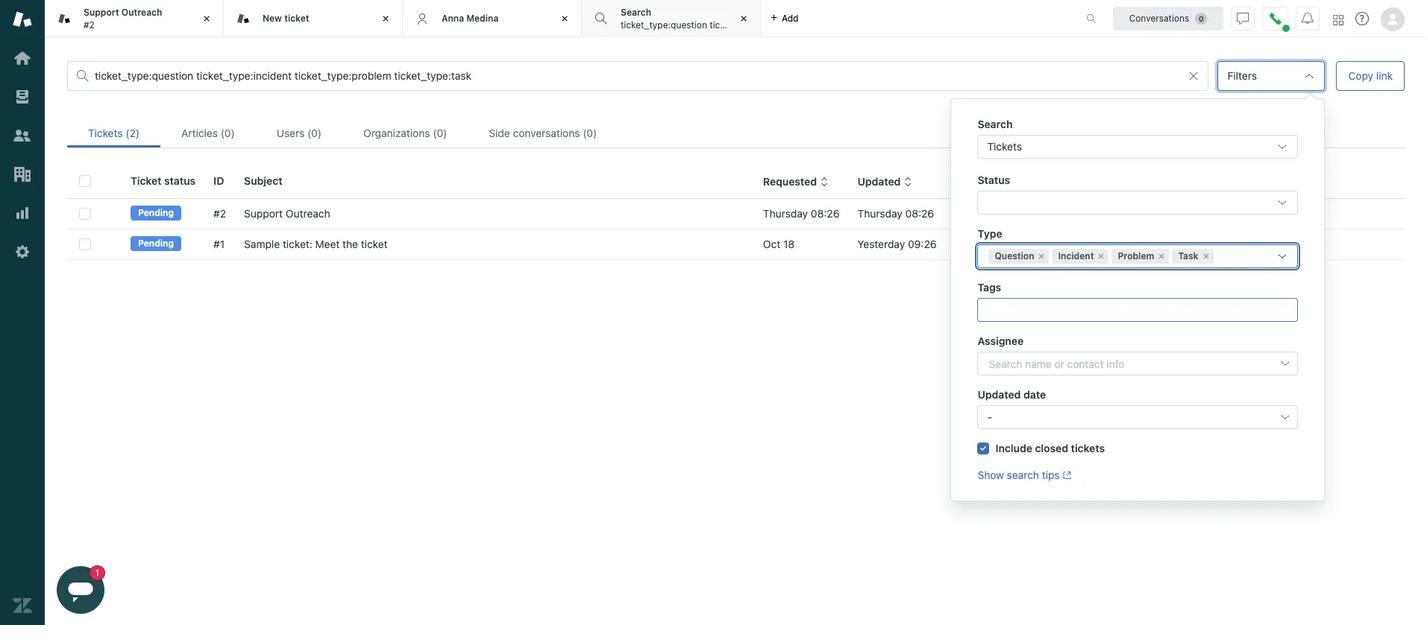 Task type: vqa. For each thing, say whether or not it's contained in the screenshot.
08:26
yes



Task type: describe. For each thing, give the bounding box(es) containing it.
organizations (0)
[[363, 127, 447, 140]]

outreach for support outreach #2
[[121, 7, 162, 18]]

side
[[489, 127, 510, 140]]

close image inside "new ticket" tab
[[378, 11, 393, 26]]

updated button
[[858, 175, 913, 189]]

conversations
[[513, 127, 580, 140]]

updated for updated button
[[858, 175, 901, 188]]

pending for #2
[[138, 208, 174, 219]]

tabs tab list
[[45, 0, 1071, 37]]

show search tips
[[978, 469, 1060, 482]]

4 (0) from the left
[[583, 127, 597, 140]]

support inside the support outreach #2
[[84, 7, 119, 18]]

#2 inside the support outreach #2
[[84, 19, 95, 30]]

incident option
[[1052, 249, 1109, 264]]

outreach for support outreach
[[286, 207, 330, 220]]

1 horizontal spatial #2
[[214, 207, 226, 220]]

articles
[[181, 127, 218, 140]]

Tags field
[[989, 303, 1284, 318]]

views image
[[13, 87, 32, 107]]

get started image
[[13, 48, 32, 68]]

include
[[996, 442, 1032, 455]]

updated date
[[978, 389, 1046, 401]]

ticket inside row
[[361, 238, 388, 251]]

users
[[277, 127, 305, 140]]

the customer
[[955, 238, 1023, 251]]

row containing #1
[[67, 229, 1405, 260]]

(0) for organizations (0)
[[433, 127, 447, 140]]

new ticket tab
[[224, 0, 403, 37]]

ticket status
[[131, 175, 196, 187]]

updated for updated date
[[978, 389, 1021, 401]]

ticket_type:problem
[[796, 19, 881, 30]]

2 thursday from the left
[[858, 207, 903, 220]]

main element
[[0, 0, 45, 626]]

4 close image from the left
[[736, 11, 751, 26]]

tisha
[[955, 207, 981, 220]]

18
[[783, 238, 795, 251]]

zendesk image
[[13, 597, 32, 616]]

support outreach
[[244, 207, 330, 220]]

2 thursday 08:26 from the left
[[858, 207, 934, 220]]

Search: text field
[[95, 69, 1199, 83]]

copy
[[1348, 69, 1374, 82]]

id
[[214, 175, 224, 187]]

add button
[[761, 0, 808, 37]]

Assignee field
[[989, 357, 1269, 372]]

support outreach link
[[244, 207, 330, 222]]

the
[[342, 238, 358, 251]]

anna medina
[[442, 13, 499, 24]]

filters
[[1228, 69, 1257, 82]]

pending for #1
[[138, 238, 174, 249]]

requested button
[[763, 175, 829, 189]]

problem
[[1118, 251, 1154, 262]]

problem option
[[1112, 249, 1169, 264]]

tab containing search
[[582, 0, 951, 37]]

#1
[[214, 238, 225, 251]]

2 08:26 from the left
[[905, 207, 934, 220]]

(0) for users (0)
[[307, 127, 322, 140]]

tickets for tickets (2)
[[88, 127, 123, 140]]

tisha morrel
[[955, 207, 1014, 220]]

admin image
[[13, 242, 32, 262]]

sample ticket: meet the ticket
[[244, 238, 388, 251]]

requester
[[955, 175, 1006, 187]]

incident
[[1058, 251, 1094, 262]]

(opens in a new tab) image
[[1060, 472, 1071, 481]]

anna medina tab
[[403, 0, 582, 37]]

users (0) tab
[[256, 119, 342, 148]]

status element
[[978, 191, 1298, 215]]

customers image
[[13, 126, 32, 145]]

include closed tickets
[[996, 442, 1105, 455]]

sample
[[244, 238, 280, 251]]

button displays agent's chat status as invisible. image
[[1237, 12, 1249, 24]]

tickets (2) tab
[[67, 119, 160, 148]]

yesterday 09:26
[[858, 238, 937, 251]]

zendesk support image
[[13, 10, 32, 29]]

1 thursday 08:26 from the left
[[763, 207, 840, 220]]

add
[[782, 12, 799, 24]]

remove image for problem
[[1157, 252, 1166, 261]]

organizations image
[[13, 165, 32, 184]]



Task type: locate. For each thing, give the bounding box(es) containing it.
tab list
[[67, 119, 1405, 148]]

tab
[[45, 0, 224, 37], [582, 0, 951, 37]]

link
[[1376, 69, 1393, 82]]

(0) right the organizations on the left top of the page
[[433, 127, 447, 140]]

ticket right the
[[361, 238, 388, 251]]

#2 right "zendesk support" icon
[[84, 19, 95, 30]]

0 vertical spatial outreach
[[121, 7, 162, 18]]

reporting image
[[13, 204, 32, 223]]

0 horizontal spatial tab
[[45, 0, 224, 37]]

search up 'status'
[[978, 118, 1013, 131]]

remove image for incident
[[1097, 252, 1106, 261]]

articles (0) tab
[[160, 119, 256, 148]]

anna
[[442, 13, 464, 24]]

1 remove image from the left
[[1037, 252, 1046, 261]]

remove image inside the question option
[[1037, 252, 1046, 261]]

tickets left (2)
[[88, 127, 123, 140]]

1 vertical spatial search
[[978, 118, 1013, 131]]

2 row from the top
[[67, 229, 1405, 260]]

search for search ticket_type:question ticket_type:incident ticket_type:problem ticket_type:task
[[621, 7, 651, 18]]

oct 18
[[763, 238, 795, 251]]

(0) for articles (0)
[[221, 127, 235, 140]]

sample ticket: meet the ticket link
[[244, 237, 388, 252]]

2 (0) from the left
[[307, 127, 322, 140]]

tickets inside popup button
[[987, 140, 1022, 153]]

0 horizontal spatial updated
[[858, 175, 901, 188]]

(0) right conversations
[[583, 127, 597, 140]]

1 horizontal spatial remove image
[[1157, 252, 1166, 261]]

thursday up yesterday
[[858, 207, 903, 220]]

question
[[995, 251, 1034, 262]]

search up the ticket_type:question
[[621, 7, 651, 18]]

ticket inside tab
[[284, 13, 309, 24]]

ticket right new at the top left of page
[[284, 13, 309, 24]]

close image inside anna medina tab
[[557, 11, 572, 26]]

tab list containing tickets (2)
[[67, 119, 1405, 148]]

(0) right users
[[307, 127, 322, 140]]

1 row from the top
[[67, 199, 1405, 229]]

search inside search ticket_type:question ticket_type:incident ticket_type:problem ticket_type:task
[[621, 7, 651, 18]]

1 horizontal spatial thursday
[[858, 207, 903, 220]]

thursday 08:26
[[763, 207, 840, 220], [858, 207, 934, 220]]

search ticket_type:question ticket_type:incident ticket_type:problem ticket_type:task
[[621, 7, 951, 30]]

ticket
[[131, 175, 161, 187]]

updated
[[858, 175, 901, 188], [978, 389, 1021, 401]]

1 horizontal spatial thursday 08:26
[[858, 207, 934, 220]]

customer
[[976, 238, 1023, 251]]

outreach inside the support outreach #2
[[121, 7, 162, 18]]

notifications image
[[1302, 12, 1314, 24]]

tips
[[1042, 469, 1060, 482]]

users (0)
[[277, 127, 322, 140]]

2 close image from the left
[[378, 11, 393, 26]]

subject
[[244, 175, 282, 187]]

pending down the ticket status
[[138, 208, 174, 219]]

remove image for task
[[1202, 252, 1211, 261]]

remove image right task at the right top of page
[[1202, 252, 1211, 261]]

assignee
[[978, 335, 1024, 348]]

date
[[1024, 389, 1046, 401]]

thursday
[[763, 207, 808, 220], [858, 207, 903, 220]]

requested
[[763, 175, 817, 188]]

side conversations (0) tab
[[468, 119, 618, 148]]

task
[[1178, 251, 1199, 262]]

articles (0)
[[181, 127, 235, 140]]

1 vertical spatial tickets
[[987, 140, 1022, 153]]

medina
[[467, 13, 499, 24]]

type element
[[978, 245, 1298, 269]]

clear search image
[[1188, 70, 1200, 82]]

3 (0) from the left
[[433, 127, 447, 140]]

remove image
[[1037, 252, 1046, 261], [1157, 252, 1166, 261]]

row
[[67, 199, 1405, 229], [67, 229, 1405, 260]]

status
[[978, 174, 1010, 187]]

1 vertical spatial ticket
[[361, 238, 388, 251]]

outreach
[[121, 7, 162, 18], [286, 207, 330, 220]]

morrel
[[983, 207, 1014, 220]]

1 (0) from the left
[[221, 127, 235, 140]]

(2)
[[126, 127, 140, 140]]

2 pending from the top
[[138, 238, 174, 249]]

closed
[[1035, 442, 1068, 455]]

- button
[[978, 406, 1298, 430]]

search
[[1007, 469, 1039, 482]]

meet
[[315, 238, 340, 251]]

conversations
[[1129, 12, 1189, 24]]

the
[[955, 238, 973, 251]]

show search tips link
[[978, 469, 1071, 482]]

tickets
[[88, 127, 123, 140], [987, 140, 1022, 153]]

1 horizontal spatial updated
[[978, 389, 1021, 401]]

1 vertical spatial updated
[[978, 389, 1021, 401]]

0 vertical spatial updated
[[858, 175, 901, 188]]

1 horizontal spatial outreach
[[286, 207, 330, 220]]

1 vertical spatial outreach
[[286, 207, 330, 220]]

remove image for question
[[1037, 252, 1046, 261]]

09:26
[[908, 238, 937, 251]]

remove image right incident
[[1097, 252, 1106, 261]]

task option
[[1172, 249, 1214, 264]]

1 horizontal spatial 08:26
[[905, 207, 934, 220]]

0 horizontal spatial remove image
[[1037, 252, 1046, 261]]

#2 up #1
[[214, 207, 226, 220]]

tickets (2)
[[88, 127, 140, 140]]

1 tab from the left
[[45, 0, 224, 37]]

updated up -
[[978, 389, 1021, 401]]

0 horizontal spatial remove image
[[1097, 252, 1106, 261]]

2 remove image from the left
[[1202, 252, 1211, 261]]

1 pending from the top
[[138, 208, 174, 219]]

0 horizontal spatial 08:26
[[811, 207, 840, 220]]

0 horizontal spatial search
[[621, 7, 651, 18]]

#2
[[84, 19, 95, 30], [214, 207, 226, 220]]

1 thursday from the left
[[763, 207, 808, 220]]

oct
[[763, 238, 781, 251]]

search
[[621, 7, 651, 18], [978, 118, 1013, 131]]

0 horizontal spatial #2
[[84, 19, 95, 30]]

08:26 down requested button
[[811, 207, 840, 220]]

0 vertical spatial #2
[[84, 19, 95, 30]]

side conversations (0)
[[489, 127, 597, 140]]

1 horizontal spatial ticket
[[361, 238, 388, 251]]

2 remove image from the left
[[1157, 252, 1166, 261]]

tickets for tickets
[[987, 140, 1022, 153]]

thursday up '18' at the right
[[763, 207, 808, 220]]

0 horizontal spatial thursday
[[763, 207, 808, 220]]

tickets
[[1071, 442, 1105, 455]]

1 vertical spatial #2
[[214, 207, 226, 220]]

tab containing support outreach
[[45, 0, 224, 37]]

0 vertical spatial search
[[621, 7, 651, 18]]

1 horizontal spatial tab
[[582, 0, 951, 37]]

organizations
[[363, 127, 430, 140]]

search for search
[[978, 118, 1013, 131]]

question option
[[989, 249, 1049, 264]]

0 vertical spatial pending
[[138, 208, 174, 219]]

updated inside button
[[858, 175, 901, 188]]

08:26
[[811, 207, 840, 220], [905, 207, 934, 220]]

ticket:
[[283, 238, 312, 251]]

copy link
[[1348, 69, 1393, 82]]

Type field
[[1217, 249, 1266, 264]]

tickets inside tab
[[88, 127, 123, 140]]

remove image right question
[[1037, 252, 1046, 261]]

ticket_type:question
[[621, 19, 707, 30]]

organizations (0) tab
[[342, 119, 468, 148]]

updated up yesterday
[[858, 175, 901, 188]]

0 horizontal spatial outreach
[[121, 7, 162, 18]]

status
[[164, 175, 196, 187]]

1 08:26 from the left
[[811, 207, 840, 220]]

close image
[[199, 11, 214, 26], [378, 11, 393, 26], [557, 11, 572, 26], [736, 11, 751, 26]]

remove image right problem
[[1157, 252, 1166, 261]]

1 vertical spatial pending
[[138, 238, 174, 249]]

(0)
[[221, 127, 235, 140], [307, 127, 322, 140], [433, 127, 447, 140], [583, 127, 597, 140]]

show
[[978, 469, 1004, 482]]

conversations button
[[1113, 6, 1224, 30]]

0 horizontal spatial thursday 08:26
[[763, 207, 840, 220]]

thursday 08:26 up yesterday 09:26
[[858, 207, 934, 220]]

1 horizontal spatial search
[[978, 118, 1013, 131]]

type
[[978, 228, 1002, 240]]

tickets up 'status'
[[987, 140, 1022, 153]]

remove image inside task option
[[1202, 252, 1211, 261]]

-
[[987, 411, 992, 424]]

remove image inside problem option
[[1157, 252, 1166, 261]]

tags
[[978, 281, 1001, 294]]

filters button
[[1218, 61, 1325, 91]]

0 horizontal spatial tickets
[[88, 127, 123, 140]]

pending
[[138, 208, 174, 219], [138, 238, 174, 249]]

(0) right articles in the top of the page
[[221, 127, 235, 140]]

new
[[263, 13, 282, 24]]

remove image
[[1097, 252, 1106, 261], [1202, 252, 1211, 261]]

get help image
[[1356, 12, 1369, 25]]

support
[[84, 7, 119, 18], [244, 207, 283, 220], [1232, 207, 1270, 220], [1232, 238, 1270, 251]]

zendesk products image
[[1333, 15, 1344, 25]]

assignee element
[[978, 352, 1298, 376]]

ticket_type:incident
[[710, 19, 794, 30]]

remove image inside incident option
[[1097, 252, 1106, 261]]

thursday 08:26 down requested button
[[763, 207, 840, 220]]

1 remove image from the left
[[1097, 252, 1106, 261]]

ticket
[[284, 13, 309, 24], [361, 238, 388, 251]]

ticket_type:task
[[883, 19, 951, 30]]

2 tab from the left
[[582, 0, 951, 37]]

0 vertical spatial ticket
[[284, 13, 309, 24]]

row containing #2
[[67, 199, 1405, 229]]

1 horizontal spatial tickets
[[987, 140, 1022, 153]]

3 close image from the left
[[557, 11, 572, 26]]

1 close image from the left
[[199, 11, 214, 26]]

0 horizontal spatial ticket
[[284, 13, 309, 24]]

pending left #1
[[138, 238, 174, 249]]

support outreach #2
[[84, 7, 162, 30]]

0 vertical spatial tickets
[[88, 127, 123, 140]]

tickets button
[[978, 135, 1298, 159]]

08:26 up the 09:26
[[905, 207, 934, 220]]

new ticket
[[263, 13, 309, 24]]

1 horizontal spatial remove image
[[1202, 252, 1211, 261]]

copy link button
[[1337, 61, 1405, 91]]

yesterday
[[858, 238, 905, 251]]



